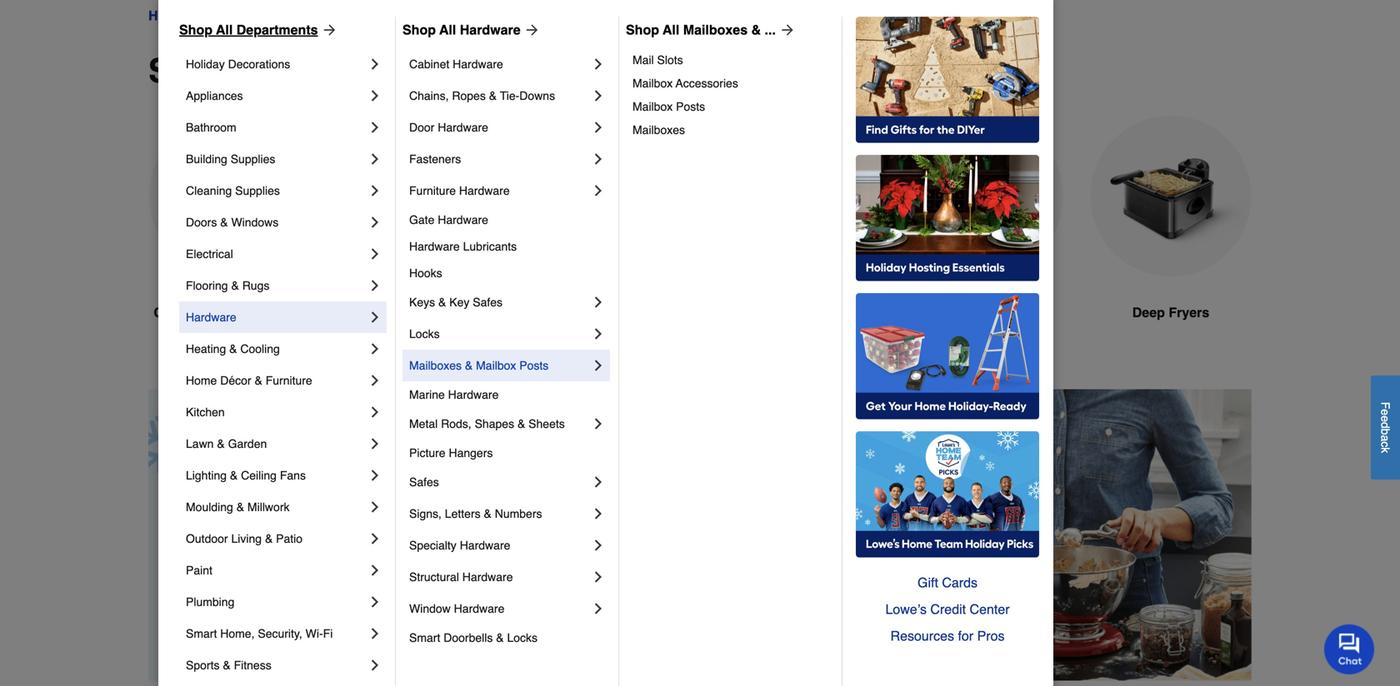Task type: vqa. For each thing, say whether or not it's contained in the screenshot.
the rightmost mom
no



Task type: describe. For each thing, give the bounding box(es) containing it.
gift cards link
[[856, 570, 1040, 597]]

bathroom
[[186, 121, 237, 134]]

fi
[[323, 628, 333, 641]]

moulding & millwork
[[186, 501, 290, 514]]

supplies for building supplies
[[231, 153, 275, 166]]

hardware lubricants link
[[409, 233, 607, 260]]

chevron right image for bathroom
[[367, 119, 383, 136]]

chevron right image for furniture hardware
[[590, 183, 607, 199]]

a stainless steel toaster oven. image
[[525, 116, 687, 277]]

marine hardware link
[[409, 382, 607, 409]]

keys & key safes
[[409, 296, 503, 309]]

security,
[[258, 628, 302, 641]]

1 horizontal spatial small
[[286, 8, 319, 23]]

holiday hosting essentials. image
[[856, 155, 1040, 282]]

f e e d b a c k
[[1379, 402, 1393, 454]]

chevron right image for specialty hardware
[[590, 538, 607, 554]]

& right décor
[[255, 374, 262, 388]]

hooks link
[[409, 260, 607, 287]]

wi-
[[306, 628, 323, 641]]

rods,
[[441, 418, 472, 431]]

chevron right image for sports & fitness
[[367, 658, 383, 674]]

building
[[186, 153, 227, 166]]

key
[[450, 296, 470, 309]]

lowe's
[[886, 602, 927, 618]]

shop for shop all departments
[[179, 22, 213, 38]]

hardware down the flooring
[[186, 311, 237, 324]]

chains,
[[409, 89, 449, 103]]

1 vertical spatial small
[[148, 52, 237, 90]]

hardware for window hardware
[[454, 603, 505, 616]]

0 vertical spatial appliances link
[[200, 6, 271, 26]]

& right letters
[[484, 508, 492, 521]]

doors & windows
[[186, 216, 279, 229]]

kitchen link
[[186, 397, 367, 429]]

holiday
[[186, 58, 225, 71]]

chevron right image for appliances
[[367, 88, 383, 104]]

accessories
[[676, 77, 739, 90]]

& left millwork
[[237, 501, 244, 514]]

1 e from the top
[[1379, 409, 1393, 416]]

all for hardware
[[439, 22, 456, 38]]

& left "ceiling"
[[230, 469, 238, 483]]

chevron right image for doors & windows
[[367, 214, 383, 231]]

smart for smart doorbells & locks
[[409, 632, 440, 645]]

blenders
[[954, 305, 1011, 321]]

chains, ropes & tie-downs link
[[409, 80, 590, 112]]

lowe's home team holiday picks. image
[[856, 432, 1040, 559]]

chevron right image for fasteners
[[590, 151, 607, 168]]

shop all departments
[[179, 22, 318, 38]]

flooring & rugs link
[[186, 270, 367, 302]]

gate hardware link
[[409, 207, 607, 233]]

cabinet hardware link
[[409, 48, 590, 80]]

k
[[1379, 448, 1393, 454]]

home décor & furniture link
[[186, 365, 367, 397]]

toaster
[[560, 305, 607, 321]]

paint
[[186, 564, 213, 578]]

chevron right image for cleaning supplies
[[367, 183, 383, 199]]

cards
[[942, 576, 978, 591]]

toaster ovens link
[[525, 116, 687, 363]]

heating
[[186, 343, 226, 356]]

appliances inside appliances link
[[186, 89, 243, 103]]

center
[[970, 602, 1010, 618]]

& right sports
[[223, 659, 231, 673]]

mail slots link
[[633, 48, 830, 72]]

ovens
[[611, 305, 652, 321]]

metal
[[409, 418, 438, 431]]

b
[[1379, 429, 1393, 435]]

millwork
[[248, 501, 290, 514]]

d
[[1379, 422, 1393, 429]]

1 vertical spatial appliances link
[[186, 80, 367, 112]]

2 vertical spatial mailbox
[[476, 359, 516, 373]]

marine hardware
[[409, 388, 499, 402]]

mailbox for mailbox posts
[[633, 100, 673, 113]]

smart for smart home, security, wi-fi
[[186, 628, 217, 641]]

shop all mailboxes & ... link
[[626, 20, 796, 40]]

locks inside "link"
[[507, 632, 538, 645]]

sheets
[[529, 418, 565, 431]]

doorbells
[[444, 632, 493, 645]]

portable ice makers link
[[337, 116, 499, 363]]

portable ice makers
[[355, 305, 480, 321]]

fans
[[280, 469, 306, 483]]

sports
[[186, 659, 220, 673]]

& up "marine hardware"
[[465, 359, 473, 373]]

chevron right image for structural hardware
[[590, 569, 607, 586]]

1 vertical spatial furniture
[[266, 374, 312, 388]]

metal rods, shapes & sheets
[[409, 418, 565, 431]]

1 vertical spatial small appliances
[[148, 52, 423, 90]]

hardware for cabinet hardware
[[453, 58, 503, 71]]

hooks
[[409, 267, 442, 280]]

deep
[[1133, 305, 1165, 321]]

a silver-colored new air portable ice maker. image
[[337, 116, 499, 277]]

cleaning
[[186, 184, 232, 198]]

& left the sheets
[[518, 418, 525, 431]]

chevron right image for moulding & millwork
[[367, 499, 383, 516]]

chevron right image for electrical
[[367, 246, 383, 263]]

appliances up holiday decorations
[[200, 8, 271, 23]]

numbers
[[495, 508, 542, 521]]

a gray and stainless steel ninja air fryer. image
[[714, 116, 875, 277]]

chevron right image for flooring & rugs
[[367, 278, 383, 294]]

hardware for structural hardware
[[463, 571, 513, 584]]

furniture hardware
[[409, 184, 510, 198]]

get your home holiday-ready. image
[[856, 293, 1040, 420]]

hardware link
[[186, 302, 367, 333]]

chevron right image for window hardware
[[590, 601, 607, 618]]

furniture hardware link
[[409, 175, 590, 207]]

doors
[[186, 216, 217, 229]]

chevron right image for paint
[[367, 563, 383, 579]]

structural
[[409, 571, 459, 584]]

lawn
[[186, 438, 214, 451]]

shop for shop all mailboxes & ...
[[626, 22, 659, 38]]

c
[[1379, 442, 1393, 448]]

& right the doors
[[220, 216, 228, 229]]

& left the rugs
[[231, 279, 239, 293]]

hardware for specialty hardware
[[460, 539, 511, 553]]

safes inside keys & key safes link
[[473, 296, 503, 309]]

cleaning supplies link
[[186, 175, 367, 207]]

keys
[[409, 296, 435, 309]]

building supplies link
[[186, 143, 367, 175]]

sports & fitness link
[[186, 650, 367, 682]]

picture hangers link
[[409, 440, 607, 467]]

chevron right image for metal rods, shapes & sheets
[[590, 416, 607, 433]]

all for mailboxes
[[663, 22, 680, 38]]

chevron right image for keys & key safes
[[590, 294, 607, 311]]

0 horizontal spatial locks
[[409, 328, 440, 341]]

ropes
[[452, 89, 486, 103]]

cleaning supplies
[[186, 184, 280, 198]]

kitchen
[[186, 406, 225, 419]]

electrical
[[186, 248, 233, 261]]

mailboxes & mailbox posts
[[409, 359, 549, 373]]



Task type: locate. For each thing, give the bounding box(es) containing it.
0 horizontal spatial furniture
[[266, 374, 312, 388]]

lighting & ceiling fans link
[[186, 460, 367, 492]]

0 horizontal spatial small
[[148, 52, 237, 90]]

supplies
[[231, 153, 275, 166], [235, 184, 280, 198]]

cabinet hardware
[[409, 58, 503, 71]]

moulding & millwork link
[[186, 492, 367, 524]]

mailboxes & mailbox posts link
[[409, 350, 590, 382]]

0 horizontal spatial all
[[216, 22, 233, 38]]

heating & cooling
[[186, 343, 280, 356]]

microwaves
[[229, 305, 305, 321]]

chevron right image for heating & cooling
[[367, 341, 383, 358]]

mailbox accessories link
[[633, 72, 830, 95]]

countertop microwaves link
[[148, 116, 310, 363]]

smart doorbells & locks link
[[409, 625, 607, 652]]

0 horizontal spatial shop
[[179, 22, 213, 38]]

shop for shop all hardware
[[403, 22, 436, 38]]

& left cooling on the left
[[229, 343, 237, 356]]

1 horizontal spatial furniture
[[409, 184, 456, 198]]

mailbox for mailbox accessories
[[633, 77, 673, 90]]

safes down picture
[[409, 476, 439, 489]]

smart inside "link"
[[409, 632, 440, 645]]

hardware up smart doorbells & locks
[[454, 603, 505, 616]]

hardware for door hardware
[[438, 121, 488, 134]]

small appliances
[[286, 8, 387, 23], [148, 52, 423, 90]]

1 vertical spatial safes
[[409, 476, 439, 489]]

picture hangers
[[409, 447, 493, 460]]

safes inside safes link
[[409, 476, 439, 489]]

appliances right departments on the left of the page
[[322, 8, 387, 23]]

specialty hardware link
[[409, 530, 590, 562]]

hardware for furniture hardware
[[459, 184, 510, 198]]

countertop
[[154, 305, 226, 321]]

décor
[[220, 374, 251, 388]]

1 horizontal spatial posts
[[676, 100, 705, 113]]

slots
[[657, 53, 683, 67]]

shop all hardware
[[403, 22, 521, 38]]

2 vertical spatial mailboxes
[[409, 359, 462, 373]]

0 vertical spatial posts
[[676, 100, 705, 113]]

patio
[[276, 533, 303, 546]]

mailboxes link
[[633, 118, 830, 142]]

smart home, security, wi-fi link
[[186, 619, 367, 650]]

hardware lubricants
[[409, 240, 517, 253]]

0 horizontal spatial safes
[[409, 476, 439, 489]]

marine
[[409, 388, 445, 402]]

mailboxes up the marine
[[409, 359, 462, 373]]

mailbox down mailbox accessories
[[633, 100, 673, 113]]

2 e from the top
[[1379, 416, 1393, 422]]

& left tie-
[[489, 89, 497, 103]]

0 vertical spatial furniture
[[409, 184, 456, 198]]

locks down window hardware link
[[507, 632, 538, 645]]

& right lawn
[[217, 438, 225, 451]]

chevron right image for plumbing
[[367, 594, 383, 611]]

locks down ice
[[409, 328, 440, 341]]

appliances link up holiday decorations
[[200, 6, 271, 26]]

chevron right image
[[367, 56, 383, 73], [590, 56, 607, 73], [367, 88, 383, 104], [367, 119, 383, 136], [590, 119, 607, 136], [367, 183, 383, 199], [590, 183, 607, 199], [367, 214, 383, 231], [367, 246, 383, 263], [590, 294, 607, 311], [590, 326, 607, 343], [367, 341, 383, 358], [367, 404, 383, 421], [590, 416, 607, 433], [367, 436, 383, 453], [367, 468, 383, 484], [590, 474, 607, 491], [367, 499, 383, 516], [367, 531, 383, 548], [590, 538, 607, 554], [367, 563, 383, 579], [590, 569, 607, 586], [367, 594, 383, 611], [367, 626, 383, 643], [367, 658, 383, 674]]

hardware
[[460, 22, 521, 38], [453, 58, 503, 71], [438, 121, 488, 134], [459, 184, 510, 198], [438, 213, 488, 227], [409, 240, 460, 253], [186, 311, 237, 324], [448, 388, 499, 402], [460, 539, 511, 553], [463, 571, 513, 584], [454, 603, 505, 616]]

home for home
[[148, 8, 185, 23]]

appliances
[[200, 8, 271, 23], [322, 8, 387, 23], [246, 52, 423, 90], [186, 89, 243, 103]]

mail slots
[[633, 53, 683, 67]]

1 horizontal spatial home
[[186, 374, 217, 388]]

appliances link down decorations
[[186, 80, 367, 112]]

0 vertical spatial home
[[148, 8, 185, 23]]

chevron right image
[[590, 88, 607, 104], [367, 151, 383, 168], [590, 151, 607, 168], [367, 278, 383, 294], [367, 309, 383, 326], [590, 358, 607, 374], [367, 373, 383, 389], [590, 506, 607, 523], [590, 601, 607, 618]]

blenders link
[[902, 116, 1064, 363]]

hardware up hardware lubricants
[[438, 213, 488, 227]]

windows
[[231, 216, 279, 229]]

chevron right image for hardware
[[367, 309, 383, 326]]

metal rods, shapes & sheets link
[[409, 409, 590, 440]]

0 horizontal spatial posts
[[520, 359, 549, 373]]

ceiling
[[241, 469, 277, 483]]

2 shop from the left
[[403, 22, 436, 38]]

outdoor
[[186, 533, 228, 546]]

hardware up chains, ropes & tie-downs
[[453, 58, 503, 71]]

small up holiday decorations link
[[286, 8, 319, 23]]

2 all from the left
[[439, 22, 456, 38]]

supplies inside "link"
[[231, 153, 275, 166]]

home inside home décor & furniture link
[[186, 374, 217, 388]]

chevron right image for lighting & ceiling fans
[[367, 468, 383, 484]]

f e e d b a c k button
[[1371, 376, 1401, 480]]

1 horizontal spatial all
[[439, 22, 456, 38]]

chevron right image for cabinet hardware
[[590, 56, 607, 73]]

lowe's credit center link
[[856, 597, 1040, 624]]

chat invite button image
[[1325, 625, 1376, 675]]

home
[[148, 8, 185, 23], [186, 374, 217, 388]]

chevron right image for outdoor living & patio
[[367, 531, 383, 548]]

lawn & garden link
[[186, 429, 367, 460]]

mailboxes for mailboxes
[[633, 123, 685, 137]]

1 shop from the left
[[179, 22, 213, 38]]

posts down mailbox accessories
[[676, 100, 705, 113]]

1 horizontal spatial shop
[[403, 22, 436, 38]]

hardware for gate hardware
[[438, 213, 488, 227]]

chevron right image for holiday decorations
[[367, 56, 383, 73]]

shop up the holiday
[[179, 22, 213, 38]]

picture
[[409, 447, 446, 460]]

furniture up kitchen link
[[266, 374, 312, 388]]

2 horizontal spatial all
[[663, 22, 680, 38]]

1 all from the left
[[216, 22, 233, 38]]

mail
[[633, 53, 654, 67]]

smart down window on the left bottom
[[409, 632, 440, 645]]

hardware up cabinet hardware link
[[460, 22, 521, 38]]

safes right key
[[473, 296, 503, 309]]

& down window hardware link
[[496, 632, 504, 645]]

for
[[958, 629, 974, 644]]

e up d
[[1379, 409, 1393, 416]]

&
[[752, 22, 761, 38], [489, 89, 497, 103], [220, 216, 228, 229], [231, 279, 239, 293], [439, 296, 446, 309], [229, 343, 237, 356], [465, 359, 473, 373], [255, 374, 262, 388], [518, 418, 525, 431], [217, 438, 225, 451], [230, 469, 238, 483], [237, 501, 244, 514], [484, 508, 492, 521], [265, 533, 273, 546], [496, 632, 504, 645], [223, 659, 231, 673]]

hardware for marine hardware
[[448, 388, 499, 402]]

cooling
[[240, 343, 280, 356]]

a
[[1379, 435, 1393, 442]]

decorations
[[228, 58, 290, 71]]

safes link
[[409, 467, 590, 499]]

tie-
[[500, 89, 520, 103]]

1 vertical spatial locks
[[507, 632, 538, 645]]

0 vertical spatial mailboxes
[[683, 22, 748, 38]]

mailbox accessories
[[633, 77, 739, 90]]

mailbox posts link
[[633, 95, 830, 118]]

signs, letters & numbers
[[409, 508, 542, 521]]

credit
[[931, 602, 966, 618]]

supplies up windows
[[235, 184, 280, 198]]

0 vertical spatial safes
[[473, 296, 503, 309]]

hardware down mailboxes & mailbox posts
[[448, 388, 499, 402]]

flooring & rugs
[[186, 279, 270, 293]]

all up holiday decorations
[[216, 22, 233, 38]]

1 vertical spatial supplies
[[235, 184, 280, 198]]

e up the b
[[1379, 416, 1393, 422]]

chevron right image for mailboxes & mailbox posts
[[590, 358, 607, 374]]

find gifts for the diyer. image
[[856, 17, 1040, 143]]

fasteners link
[[409, 143, 590, 175]]

small appliances link
[[286, 6, 387, 26]]

mailboxes down mailbox posts at the top
[[633, 123, 685, 137]]

chevron right image for kitchen
[[367, 404, 383, 421]]

plumbing link
[[186, 587, 367, 619]]

chevron right image for home décor & furniture
[[367, 373, 383, 389]]

& left ...
[[752, 22, 761, 38]]

3 shop from the left
[[626, 22, 659, 38]]

arrow right image inside shop all mailboxes & ... link
[[776, 22, 796, 38]]

living
[[231, 533, 262, 546]]

building supplies
[[186, 153, 275, 166]]

arrow right image up cabinet hardware link
[[521, 22, 541, 38]]

advertisement region
[[148, 390, 1252, 685]]

mailboxes up "mail slots" link
[[683, 22, 748, 38]]

resources for pros
[[891, 629, 1005, 644]]

hardware down signs, letters & numbers
[[460, 539, 511, 553]]

arrow right image inside shop all hardware link
[[521, 22, 541, 38]]

0 vertical spatial small appliances
[[286, 8, 387, 23]]

1 vertical spatial mailbox
[[633, 100, 673, 113]]

arrow right image inside shop all departments 'link'
[[318, 22, 338, 38]]

smart up sports
[[186, 628, 217, 641]]

fryers
[[1169, 305, 1210, 321]]

paint link
[[186, 555, 367, 587]]

home for home décor & furniture
[[186, 374, 217, 388]]

hangers
[[449, 447, 493, 460]]

a black and stainless steel countertop microwave. image
[[148, 116, 310, 277]]

& inside "link"
[[496, 632, 504, 645]]

home link
[[148, 6, 185, 26]]

all up the slots
[[663, 22, 680, 38]]

fasteners
[[409, 153, 461, 166]]

gift cards
[[918, 576, 978, 591]]

1 vertical spatial posts
[[520, 359, 549, 373]]

1 vertical spatial home
[[186, 374, 217, 388]]

0 vertical spatial small
[[286, 8, 319, 23]]

shop up cabinet
[[403, 22, 436, 38]]

chevron right image for chains, ropes & tie-downs
[[590, 88, 607, 104]]

chevron right image for locks
[[590, 326, 607, 343]]

mailboxes for mailboxes & mailbox posts
[[409, 359, 462, 373]]

supplies up cleaning supplies at top left
[[231, 153, 275, 166]]

plumbing
[[186, 596, 235, 609]]

posts up marine hardware link
[[520, 359, 549, 373]]

& left key
[[439, 296, 446, 309]]

0 horizontal spatial home
[[148, 8, 185, 23]]

a gray ninja blender. image
[[902, 116, 1064, 277]]

chevron right image for safes
[[590, 474, 607, 491]]

structural hardware
[[409, 571, 513, 584]]

gift
[[918, 576, 939, 591]]

2 arrow right image from the left
[[521, 22, 541, 38]]

shapes
[[475, 418, 514, 431]]

0 horizontal spatial smart
[[186, 628, 217, 641]]

chevron right image for lawn & garden
[[367, 436, 383, 453]]

& inside 'link'
[[229, 343, 237, 356]]

smart doorbells & locks
[[409, 632, 538, 645]]

lubricants
[[463, 240, 517, 253]]

holiday decorations
[[186, 58, 290, 71]]

& left patio
[[265, 533, 273, 546]]

hardware down specialty hardware link
[[463, 571, 513, 584]]

arrow right image up "mail slots" link
[[776, 22, 796, 38]]

1 arrow right image from the left
[[318, 22, 338, 38]]

hardware up hooks
[[409, 240, 460, 253]]

shop up mail
[[626, 22, 659, 38]]

ice
[[412, 305, 431, 321]]

all up cabinet hardware
[[439, 22, 456, 38]]

arrow right image up holiday decorations link
[[318, 22, 338, 38]]

chevron right image for building supplies
[[367, 151, 383, 168]]

appliances up "bathroom"
[[186, 89, 243, 103]]

arrow right image for shop all hardware
[[521, 22, 541, 38]]

downs
[[520, 89, 555, 103]]

small appliances up holiday decorations link
[[286, 8, 387, 23]]

0 vertical spatial mailbox
[[633, 77, 673, 90]]

1 horizontal spatial arrow right image
[[521, 22, 541, 38]]

fitness
[[234, 659, 272, 673]]

a chefman stainless steel deep fryer. image
[[1090, 116, 1252, 277]]

0 vertical spatial locks
[[409, 328, 440, 341]]

small up "bathroom"
[[148, 52, 237, 90]]

resources for pros link
[[856, 624, 1040, 650]]

locks link
[[409, 318, 590, 350]]

garden
[[228, 438, 267, 451]]

2 horizontal spatial arrow right image
[[776, 22, 796, 38]]

3 arrow right image from the left
[[776, 22, 796, 38]]

1 vertical spatial mailboxes
[[633, 123, 685, 137]]

mailbox up marine hardware link
[[476, 359, 516, 373]]

mailbox posts
[[633, 100, 705, 113]]

mailbox down "mail slots"
[[633, 77, 673, 90]]

1 horizontal spatial smart
[[409, 632, 440, 645]]

chevron right image for smart home, security, wi-fi
[[367, 626, 383, 643]]

appliances down small appliances link
[[246, 52, 423, 90]]

arrow right image for shop all mailboxes & ...
[[776, 22, 796, 38]]

0 vertical spatial supplies
[[231, 153, 275, 166]]

chevron right image for door hardware
[[590, 119, 607, 136]]

supplies for cleaning supplies
[[235, 184, 280, 198]]

chains, ropes & tie-downs
[[409, 89, 555, 103]]

shop
[[179, 22, 213, 38], [403, 22, 436, 38], [626, 22, 659, 38]]

3 all from the left
[[663, 22, 680, 38]]

2 horizontal spatial shop
[[626, 22, 659, 38]]

all inside 'link'
[[216, 22, 233, 38]]

arrow right image
[[318, 22, 338, 38], [521, 22, 541, 38], [776, 22, 796, 38]]

chevron right image for signs, letters & numbers
[[590, 506, 607, 523]]

1 horizontal spatial locks
[[507, 632, 538, 645]]

1 horizontal spatial safes
[[473, 296, 503, 309]]

all for departments
[[216, 22, 233, 38]]

appliances inside small appliances link
[[322, 8, 387, 23]]

arrow right image
[[1221, 527, 1238, 544]]

shop all hardware link
[[403, 20, 541, 40]]

arrow right image for shop all departments
[[318, 22, 338, 38]]

shop inside 'link'
[[179, 22, 213, 38]]

departments
[[237, 22, 318, 38]]

hardware down the 'fasteners' link
[[459, 184, 510, 198]]

...
[[765, 22, 776, 38]]

0 horizontal spatial arrow right image
[[318, 22, 338, 38]]

portable
[[355, 305, 408, 321]]

window
[[409, 603, 451, 616]]

furniture up gate
[[409, 184, 456, 198]]

sports & fitness
[[186, 659, 272, 673]]

small appliances down departments on the left of the page
[[148, 52, 423, 90]]

hardware down the ropes
[[438, 121, 488, 134]]



